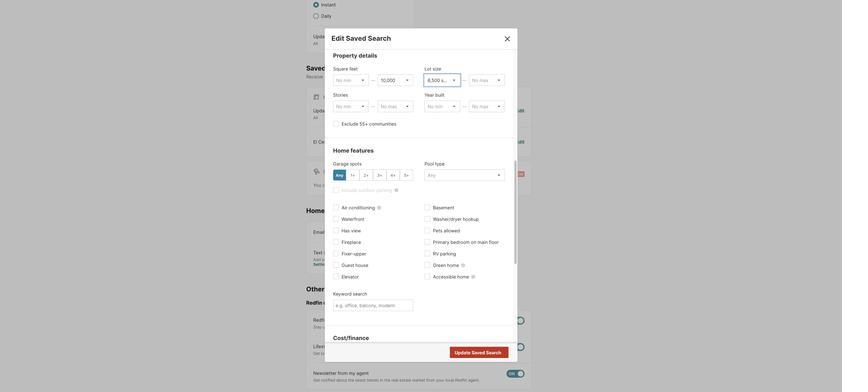 Task type: locate. For each thing, give the bounding box(es) containing it.
1 vertical spatial redfin
[[313, 318, 327, 324]]

on
[[380, 74, 385, 80], [471, 240, 476, 246], [343, 325, 347, 330]]

you
[[313, 183, 321, 188]]

0 vertical spatial home
[[447, 263, 459, 269]]

a
[[435, 325, 437, 330]]

2 horizontal spatial on
[[471, 240, 476, 246]]

your up settings
[[322, 258, 330, 262]]

1 horizontal spatial in
[[380, 379, 383, 383]]

1 types from the top
[[330, 34, 342, 39]]

0 horizontal spatial local
[[321, 352, 330, 357]]

0 vertical spatial agent.
[[489, 325, 501, 330]]

1 horizontal spatial your
[[387, 74, 396, 80]]

0 vertical spatial parking
[[376, 188, 392, 194]]

redfin for redfin updates
[[306, 301, 322, 307]]

1 vertical spatial edit
[[516, 108, 525, 114]]

redfin updates
[[306, 301, 344, 307]]

get down lifestyle at the left bottom
[[313, 352, 320, 357]]

1 to from the left
[[328, 325, 332, 330]]

pets allowed
[[433, 229, 460, 234]]

types up property
[[330, 34, 342, 39]]

date
[[333, 325, 342, 330]]

fixer-upper
[[342, 252, 366, 257]]

search up "e.g. office, balcony, modern" text field
[[353, 292, 367, 298]]

1 vertical spatial types
[[330, 108, 342, 114]]

(sms)
[[324, 250, 337, 256]]

redfin
[[306, 301, 322, 307], [313, 318, 327, 324], [455, 379, 467, 383]]

all
[[313, 41, 318, 46], [313, 116, 318, 120]]

1 horizontal spatial parking
[[440, 252, 456, 257]]

to
[[328, 325, 332, 330], [409, 325, 413, 330]]

2 to from the left
[[409, 325, 413, 330]]

on left main
[[471, 240, 476, 246]]

get
[[313, 352, 320, 357], [313, 379, 320, 383]]

green home
[[433, 263, 459, 269]]

home for home features
[[333, 148, 349, 154]]

with
[[475, 325, 483, 330]]

search down the lot
[[419, 74, 433, 80]]

1 horizontal spatial search
[[419, 74, 433, 80]]

home inside edit saved search dialog
[[333, 148, 349, 154]]

1 horizontal spatial search
[[486, 351, 501, 356]]

for
[[323, 95, 332, 100], [323, 169, 332, 175]]

0 vertical spatial from
[[338, 371, 348, 377]]

air
[[342, 205, 347, 211]]

parking down 3+ radio
[[376, 188, 392, 194]]

for sale
[[323, 95, 345, 100]]

home
[[447, 263, 459, 269], [457, 275, 469, 280], [347, 352, 358, 357]]

for for for rent
[[323, 169, 332, 175]]

1 vertical spatial in
[[380, 379, 383, 383]]

update inside button
[[455, 351, 471, 356]]

home up the accessible home at the bottom right
[[447, 263, 459, 269]]

updates
[[323, 301, 344, 307]]

search inside dialog
[[353, 292, 367, 298]]

in inside newsletter from my agent get notified about the latest trends in the real estate market from your local redfin agent.
[[380, 379, 383, 383]]

1 vertical spatial all
[[313, 116, 318, 120]]

1 for from the top
[[323, 95, 332, 100]]

1 vertical spatial edit button
[[516, 139, 525, 146]]

your inside saved searches receive timely notifications based on your preferred search filters.
[[387, 74, 396, 80]]

redfin inside redfin news stay up to date on redfin's tools and features, how to buy or sell a home, and connect with an agent.
[[313, 318, 327, 324]]

— for stories
[[371, 104, 375, 109]]

1 vertical spatial home
[[457, 275, 469, 280]]

filters.
[[434, 74, 447, 80]]

square
[[333, 66, 348, 72]]

agent. right an
[[489, 325, 501, 330]]

edit saved search dialog
[[325, 29, 517, 393]]

searches down the 2+ 'radio'
[[361, 183, 380, 188]]

update types all down for sale
[[313, 108, 342, 120]]

year built
[[425, 92, 444, 98]]

in right trends
[[380, 379, 383, 383]]

0 vertical spatial edit
[[331, 34, 344, 43]]

0 horizontal spatial search
[[353, 292, 367, 298]]

search inside button
[[486, 351, 501, 356]]

parking
[[376, 188, 392, 194], [440, 252, 456, 257]]

2+
[[364, 173, 369, 178]]

local inside newsletter from my agent get notified about the latest trends in the real estate market from your local redfin agent.
[[445, 379, 454, 383]]

1 horizontal spatial local
[[445, 379, 454, 383]]

0 vertical spatial in
[[359, 258, 363, 262]]

for for for sale
[[323, 95, 332, 100]]

on right based
[[380, 74, 385, 80]]

agent. down update saved search
[[468, 379, 480, 383]]

home
[[333, 148, 349, 154], [306, 207, 325, 215]]

2 edit button from the top
[[516, 139, 525, 146]]

1 vertical spatial parking
[[440, 252, 456, 257]]

1 horizontal spatial home
[[333, 148, 349, 154]]

get inside "lifestyle & tips get local insights, home improvement tips, style and design resources."
[[313, 352, 320, 357]]

home for home tours
[[306, 207, 325, 215]]

to left buy in the bottom of the page
[[409, 325, 413, 330]]

0 vertical spatial edit button
[[516, 108, 525, 121]]

from up about
[[338, 371, 348, 377]]

cost/finance
[[333, 336, 369, 342]]

types
[[330, 34, 342, 39], [330, 108, 342, 114]]

parking up green home
[[440, 252, 456, 257]]

1 get from the top
[[313, 352, 320, 357]]

0 horizontal spatial and
[[375, 325, 382, 330]]

on for searches
[[380, 74, 385, 80]]

all up el
[[313, 116, 318, 120]]

on right the date
[[343, 325, 347, 330]]

hookup
[[463, 217, 479, 223]]

basement
[[433, 205, 454, 211]]

account settings link
[[313, 258, 380, 267]]

local
[[321, 352, 330, 357], [445, 379, 454, 383]]

0 vertical spatial home
[[333, 148, 349, 154]]

agent. inside redfin news stay up to date on redfin's tools and features, how to buy or sell a home, and connect with an agent.
[[489, 325, 501, 330]]

None checkbox
[[507, 344, 525, 352], [507, 371, 525, 379], [507, 344, 525, 352], [507, 371, 525, 379]]

search for update saved search
[[486, 351, 501, 356]]

timely
[[324, 74, 337, 80]]

for left sale
[[323, 95, 332, 100]]

1 horizontal spatial and
[[403, 352, 410, 357]]

saved searches receive timely notifications based on your preferred search filters.
[[306, 64, 447, 80]]

all down daily radio
[[313, 41, 318, 46]]

1 vertical spatial search
[[353, 292, 367, 298]]

estate
[[399, 379, 411, 383]]

home inside "lifestyle & tips get local insights, home improvement tips, style and design resources."
[[347, 352, 358, 357]]

your left "preferred"
[[387, 74, 396, 80]]

on inside saved searches receive timely notifications based on your preferred search filters.
[[380, 74, 385, 80]]

exclude 55+ communities
[[342, 121, 396, 127]]

option group
[[333, 170, 413, 181]]

connect
[[459, 325, 474, 330]]

the left real at the bottom of the page
[[384, 379, 390, 383]]

option group containing any
[[333, 170, 413, 181]]

0 vertical spatial your
[[387, 74, 396, 80]]

edit saved search
[[331, 34, 391, 43]]

based
[[366, 74, 379, 80]]

2 vertical spatial on
[[343, 325, 347, 330]]

home down test
[[333, 148, 349, 154]]

1 vertical spatial on
[[471, 240, 476, 246]]

el
[[313, 139, 317, 145]]

—
[[371, 78, 375, 83], [463, 78, 467, 83], [371, 104, 375, 109], [463, 104, 467, 109]]

from right market
[[426, 379, 435, 383]]

1 horizontal spatial agent.
[[489, 325, 501, 330]]

buy
[[414, 325, 421, 330]]

square feet
[[333, 66, 358, 72]]

and right the "tools"
[[375, 325, 382, 330]]

stay
[[313, 325, 322, 330]]

1+
[[351, 173, 355, 178]]

— for lot size
[[463, 78, 467, 83]]

conditioning
[[349, 205, 375, 211]]

tips,
[[384, 352, 392, 357]]

add your phone number in
[[313, 258, 364, 262]]

2 vertical spatial edit
[[516, 139, 525, 145]]

your right market
[[436, 379, 444, 383]]

1 horizontal spatial from
[[426, 379, 435, 383]]

Instant radio
[[313, 2, 319, 8]]

1 vertical spatial local
[[445, 379, 454, 383]]

tours
[[326, 207, 343, 215]]

about
[[336, 379, 347, 383]]

home right accessible
[[457, 275, 469, 280]]

list box
[[333, 75, 369, 86], [378, 75, 413, 86], [425, 75, 460, 86], [469, 75, 505, 86], [333, 101, 369, 112], [378, 101, 413, 112], [425, 101, 460, 112], [469, 101, 505, 112], [425, 170, 505, 182]]

1 vertical spatial agent.
[[468, 379, 480, 383]]

features,
[[383, 325, 399, 330]]

no
[[479, 351, 485, 357]]

sell
[[427, 325, 433, 330]]

search inside saved searches receive timely notifications based on your preferred search filters.
[[419, 74, 433, 80]]

update down for sale
[[313, 108, 329, 114]]

search right no
[[486, 351, 501, 356]]

searches up notifications
[[327, 64, 357, 72]]

types down for sale
[[330, 108, 342, 114]]

1+ radio
[[346, 170, 359, 181]]

2 horizontal spatial your
[[436, 379, 444, 383]]

search up details
[[368, 34, 391, 43]]

1 horizontal spatial on
[[380, 74, 385, 80]]

2 vertical spatial your
[[436, 379, 444, 383]]

pool
[[425, 161, 434, 167]]

1 vertical spatial for
[[323, 169, 332, 175]]

1
[[345, 139, 347, 145]]

2 get from the top
[[313, 379, 320, 383]]

1 horizontal spatial the
[[384, 379, 390, 383]]

4+
[[391, 173, 396, 178]]

agent. inside newsletter from my agent get notified about the latest trends in the real estate market from your local redfin agent.
[[468, 379, 480, 383]]

primary
[[433, 240, 449, 246]]

main
[[478, 240, 488, 246]]

2 vertical spatial redfin
[[455, 379, 467, 383]]

washer/dryer
[[433, 217, 462, 223]]

0 horizontal spatial search
[[368, 34, 391, 43]]

home left the tours
[[306, 207, 325, 215]]

0 vertical spatial types
[[330, 34, 342, 39]]

keyword
[[333, 292, 352, 298]]

spots
[[350, 161, 362, 167]]

0 horizontal spatial searches
[[327, 64, 357, 72]]

redfin news stay up to date on redfin's tools and features, how to buy or sell a home, and connect with an agent.
[[313, 318, 501, 330]]

in
[[359, 258, 363, 262], [380, 379, 383, 383]]

4+ radio
[[386, 170, 400, 181]]

2 vertical spatial update
[[455, 351, 471, 356]]

1 horizontal spatial to
[[409, 325, 413, 330]]

floor
[[489, 240, 499, 246]]

your
[[387, 74, 396, 80], [322, 258, 330, 262], [436, 379, 444, 383]]

home for green home
[[447, 263, 459, 269]]

0 vertical spatial redfin
[[306, 301, 322, 307]]

in down upper
[[359, 258, 363, 262]]

the down the my
[[348, 379, 354, 383]]

0 vertical spatial get
[[313, 352, 320, 357]]

0 vertical spatial local
[[321, 352, 330, 357]]

0 horizontal spatial agent.
[[468, 379, 480, 383]]

— for year built
[[463, 104, 467, 109]]

0 horizontal spatial the
[[348, 379, 354, 383]]

0 vertical spatial for
[[323, 95, 332, 100]]

Daily radio
[[313, 13, 319, 19]]

home right insights,
[[347, 352, 358, 357]]

home,
[[438, 325, 449, 330]]

None checkbox
[[507, 317, 525, 325]]

edit saved search element
[[331, 34, 497, 43]]

my
[[349, 371, 355, 377]]

0 vertical spatial update types all
[[313, 34, 342, 46]]

0 horizontal spatial your
[[322, 258, 330, 262]]

0 vertical spatial search
[[419, 74, 433, 80]]

your inside newsletter from my agent get notified about the latest trends in the real estate market from your local redfin agent.
[[436, 379, 444, 383]]

for left rent
[[323, 169, 332, 175]]

sale
[[334, 95, 345, 100]]

2 vertical spatial home
[[347, 352, 358, 357]]

edit inside dialog
[[331, 34, 344, 43]]

from
[[338, 371, 348, 377], [426, 379, 435, 383]]

0 horizontal spatial on
[[343, 325, 347, 330]]

0 vertical spatial all
[[313, 41, 318, 46]]

agent.
[[489, 325, 501, 330], [468, 379, 480, 383]]

0 vertical spatial on
[[380, 74, 385, 80]]

text (sms)
[[313, 250, 337, 256]]

design
[[412, 352, 424, 357]]

redfin's
[[349, 325, 363, 330]]

update left no
[[455, 351, 471, 356]]

1 vertical spatial update types all
[[313, 108, 342, 120]]

2 for from the top
[[323, 169, 332, 175]]

on inside redfin news stay up to date on redfin's tools and features, how to buy or sell a home, and connect with an agent.
[[343, 325, 347, 330]]

and right style
[[403, 352, 410, 357]]

0 vertical spatial search
[[368, 34, 391, 43]]

1 vertical spatial your
[[322, 258, 330, 262]]

account settings
[[313, 258, 380, 267]]

0 horizontal spatial parking
[[376, 188, 392, 194]]

0 horizontal spatial to
[[328, 325, 332, 330]]

real
[[391, 379, 398, 383]]

get down newsletter
[[313, 379, 320, 383]]

1 vertical spatial get
[[313, 379, 320, 383]]

0 vertical spatial searches
[[327, 64, 357, 72]]

and right home,
[[450, 325, 457, 330]]

update down daily radio
[[313, 34, 329, 39]]

1 vertical spatial searches
[[361, 183, 380, 188]]

you can create saved searches while searching for
[[313, 183, 423, 188]]

air conditioning
[[342, 205, 375, 211]]

to right up
[[328, 325, 332, 330]]

0 horizontal spatial home
[[306, 207, 325, 215]]

1 vertical spatial home
[[306, 207, 325, 215]]

update types all up property
[[313, 34, 342, 46]]

1 vertical spatial search
[[486, 351, 501, 356]]



Task type: describe. For each thing, give the bounding box(es) containing it.
saved inside saved searches receive timely notifications based on your preferred search filters.
[[306, 64, 326, 72]]

home features
[[333, 148, 374, 154]]

property
[[333, 52, 357, 59]]

trends
[[367, 379, 379, 383]]

rv parking
[[433, 252, 456, 257]]

lot
[[425, 66, 431, 72]]

searching
[[394, 183, 415, 188]]

notifications
[[338, 74, 365, 80]]

guest
[[342, 263, 354, 269]]

keyword search
[[333, 292, 367, 298]]

1 the from the left
[[348, 379, 354, 383]]

lifestyle
[[313, 345, 331, 350]]

instant
[[321, 2, 336, 8]]

test
[[334, 139, 343, 145]]

search for edit saved search
[[368, 34, 391, 43]]

1 update types all from the top
[[313, 34, 342, 46]]

property details
[[333, 52, 377, 59]]

1 vertical spatial update
[[313, 108, 329, 114]]

communities
[[369, 121, 396, 127]]

local inside "lifestyle & tips get local insights, home improvement tips, style and design resources."
[[321, 352, 330, 357]]

&
[[332, 345, 335, 350]]

rent
[[334, 169, 345, 175]]

resources.
[[425, 352, 445, 357]]

outdoor
[[358, 188, 375, 194]]

phone
[[331, 258, 343, 262]]

emails
[[326, 286, 347, 294]]

text
[[313, 250, 322, 256]]

2 horizontal spatial and
[[450, 325, 457, 330]]

2 update types all from the top
[[313, 108, 342, 120]]

1 vertical spatial from
[[426, 379, 435, 383]]

daily
[[321, 13, 332, 19]]

3+
[[377, 173, 382, 178]]

for
[[416, 183, 422, 188]]

style
[[393, 352, 402, 357]]

for rent
[[323, 169, 345, 175]]

while
[[382, 183, 393, 188]]

update saved search
[[455, 351, 501, 356]]

garage
[[333, 161, 349, 167]]

1 horizontal spatial searches
[[361, 183, 380, 188]]

on inside edit saved search dialog
[[471, 240, 476, 246]]

Any radio
[[333, 170, 346, 181]]

e.g. office, balcony, modern text field
[[336, 303, 411, 309]]

tools
[[365, 325, 374, 330]]

feet
[[349, 66, 358, 72]]

insights,
[[331, 352, 346, 357]]

garage spots
[[333, 161, 362, 167]]

get inside newsletter from my agent get notified about the latest trends in the real estate market from your local redfin agent.
[[313, 379, 320, 383]]

option group inside edit saved search dialog
[[333, 170, 413, 181]]

1 all from the top
[[313, 41, 318, 46]]

house
[[355, 263, 368, 269]]

home for accessible home
[[457, 275, 469, 280]]

number
[[344, 258, 358, 262]]

0 horizontal spatial in
[[359, 258, 363, 262]]

no results
[[479, 351, 501, 357]]

year
[[425, 92, 434, 98]]

details
[[359, 52, 377, 59]]

0 vertical spatial update
[[313, 34, 329, 39]]

el cerrito test 1
[[313, 139, 347, 145]]

2 all from the top
[[313, 116, 318, 120]]

cerrito
[[318, 139, 333, 145]]

— for square feet
[[371, 78, 375, 83]]

type
[[435, 161, 445, 167]]

2+ radio
[[359, 170, 373, 181]]

email
[[313, 230, 325, 235]]

include
[[342, 188, 357, 194]]

or
[[422, 325, 426, 330]]

accessible
[[433, 275, 456, 280]]

receive
[[306, 74, 323, 80]]

elevator
[[342, 275, 359, 280]]

5+
[[404, 173, 409, 178]]

saved inside button
[[472, 351, 485, 356]]

notified
[[321, 379, 335, 383]]

bedroom
[[451, 240, 470, 246]]

2 types from the top
[[330, 108, 342, 114]]

0 horizontal spatial from
[[338, 371, 348, 377]]

size
[[433, 66, 441, 72]]

waterfront
[[342, 217, 364, 223]]

other emails
[[306, 286, 347, 294]]

update saved search button
[[450, 348, 508, 359]]

agent
[[357, 371, 369, 377]]

improvement
[[359, 352, 383, 357]]

pets
[[433, 229, 442, 234]]

allowed
[[444, 229, 460, 234]]

newsletter
[[313, 371, 337, 377]]

has
[[342, 229, 350, 234]]

washer/dryer hookup
[[433, 217, 479, 223]]

1 edit button from the top
[[516, 108, 525, 121]]

5+ radio
[[400, 170, 413, 181]]

latest
[[355, 379, 366, 383]]

searches inside saved searches receive timely notifications based on your preferred search filters.
[[327, 64, 357, 72]]

on for news
[[343, 325, 347, 330]]

fixer-
[[342, 252, 354, 257]]

upper
[[354, 252, 366, 257]]

rv
[[433, 252, 439, 257]]

an
[[484, 325, 488, 330]]

account
[[364, 258, 380, 262]]

and inside "lifestyle & tips get local insights, home improvement tips, style and design resources."
[[403, 352, 410, 357]]

2 the from the left
[[384, 379, 390, 383]]

redfin inside newsletter from my agent get notified about the latest trends in the real estate market from your local redfin agent.
[[455, 379, 467, 383]]

pool type
[[425, 161, 445, 167]]

55+
[[359, 121, 368, 127]]

any
[[336, 173, 343, 178]]

guest house
[[342, 263, 368, 269]]

redfin for redfin news stay up to date on redfin's tools and features, how to buy or sell a home, and connect with an agent.
[[313, 318, 327, 324]]

home tours
[[306, 207, 343, 215]]

3+ radio
[[373, 170, 386, 181]]

exclude
[[342, 121, 358, 127]]

tips
[[337, 345, 344, 350]]

lot size
[[425, 66, 441, 72]]

how
[[400, 325, 408, 330]]



Task type: vqa. For each thing, say whether or not it's contained in the screenshot.


